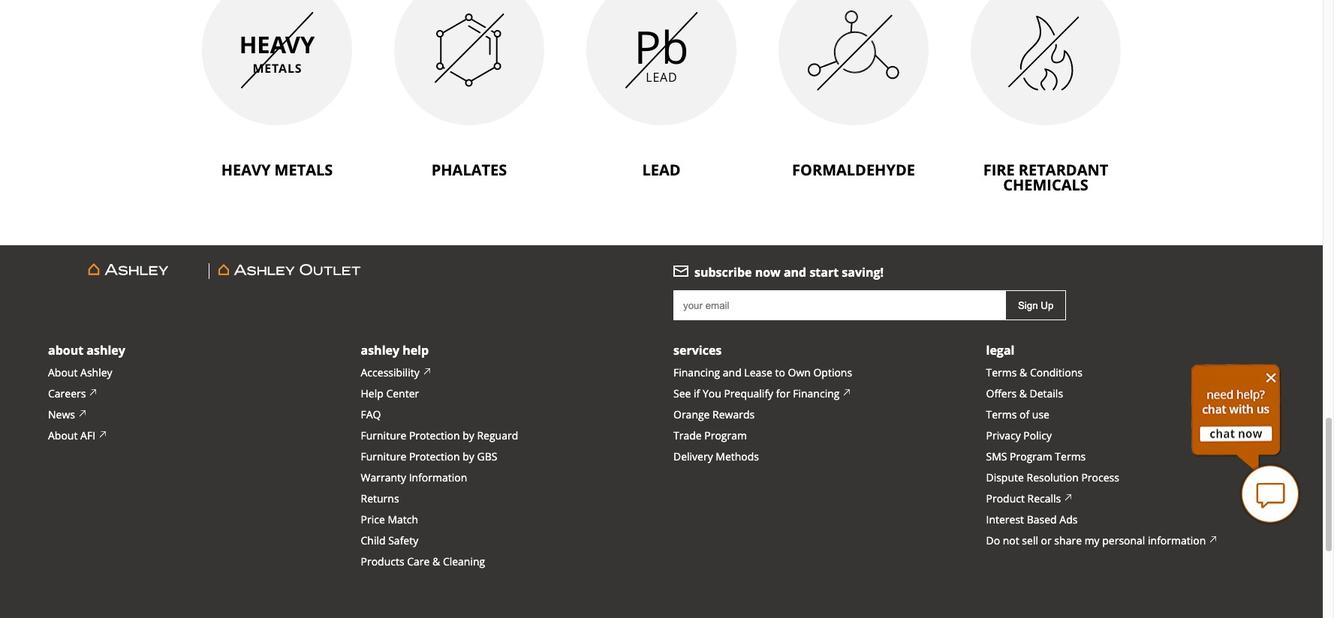 Task type: locate. For each thing, give the bounding box(es) containing it.
0 vertical spatial about ashley
[[48, 343, 125, 359]]

2 vertical spatial about
[[48, 429, 78, 443]]

about up the careers
[[48, 366, 78, 380]]

1 vertical spatial about ashley
[[48, 366, 112, 380]]

1 horizontal spatial financing
[[793, 387, 840, 401]]

sms
[[987, 450, 1008, 464]]

ashley
[[87, 343, 125, 359], [361, 343, 400, 359], [80, 366, 112, 380]]

ashley outlet image
[[219, 264, 361, 280]]

2 by from the top
[[463, 450, 475, 464]]

program down rewards
[[705, 429, 747, 443]]

protection up furniture protection by gbs link
[[409, 429, 460, 443]]

financing
[[674, 366, 720, 380], [793, 387, 840, 401]]

delivery methods link
[[674, 450, 759, 465]]

0 vertical spatial program
[[705, 429, 747, 443]]

0 horizontal spatial and
[[723, 366, 742, 380]]

furniture
[[361, 429, 407, 443], [361, 450, 407, 464]]

program inside orange rewards trade program delivery methods
[[705, 429, 747, 443]]

3 about from the top
[[48, 429, 78, 443]]

sell
[[1022, 534, 1039, 548]]

terms up resolution
[[1055, 450, 1086, 464]]

furniture up warranty
[[361, 450, 407, 464]]

envelope image
[[674, 266, 689, 277]]

about afi
[[48, 429, 95, 443]]

phalates
[[432, 160, 507, 180]]

financing and lease to own options link
[[674, 366, 853, 381]]

news
[[48, 408, 75, 422]]

returns link
[[361, 492, 399, 507]]

terms down offers
[[987, 408, 1017, 422]]

2 vertical spatial &
[[433, 555, 440, 569]]

program down policy
[[1010, 450, 1053, 464]]

see if you prequalify for financing
[[674, 387, 840, 401]]

0 horizontal spatial financing
[[674, 366, 720, 380]]

methods
[[716, 450, 759, 464]]

based
[[1027, 513, 1057, 527]]

0 vertical spatial about
[[48, 343, 83, 359]]

and
[[784, 265, 807, 281], [723, 366, 742, 380]]

cleaning
[[443, 555, 485, 569]]

1 horizontal spatial program
[[1010, 450, 1053, 464]]

products
[[361, 555, 405, 569]]

1 vertical spatial help
[[361, 387, 384, 401]]

orange rewards trade program delivery methods
[[674, 408, 759, 464]]

sign
[[1018, 300, 1038, 311]]

financing up if
[[674, 366, 720, 380]]

1 vertical spatial by
[[463, 450, 475, 464]]

&
[[1020, 366, 1028, 380], [1020, 387, 1027, 401], [433, 555, 440, 569]]

do
[[987, 534, 1000, 548]]

safety
[[388, 534, 419, 548]]

1 vertical spatial program
[[1010, 450, 1053, 464]]

1 vertical spatial protection
[[409, 450, 460, 464]]

sign up
[[1018, 300, 1054, 311]]

subscribe now and start saving!
[[695, 265, 884, 281]]

policy
[[1024, 429, 1052, 443]]

share
[[1055, 534, 1082, 548]]

retardant
[[1019, 160, 1109, 180]]

do not sell or share my personal information link
[[987, 534, 1218, 549]]

ashley help
[[361, 343, 429, 359]]

financing down options
[[793, 387, 840, 401]]

up
[[1041, 300, 1054, 311]]

by
[[463, 429, 475, 443], [463, 450, 475, 464]]

1 vertical spatial about
[[48, 366, 78, 380]]

0 horizontal spatial help
[[361, 387, 384, 401]]

about for about afi link
[[48, 429, 78, 443]]

help up faq
[[361, 387, 384, 401]]

protection
[[409, 429, 460, 443], [409, 450, 460, 464]]

careers
[[48, 387, 86, 401]]

terms & conditions offers & details terms of use privacy policy sms program terms dispute resolution process
[[987, 366, 1120, 485]]

terms & conditions link
[[987, 366, 1083, 381]]

offers & details link
[[987, 387, 1064, 402]]

and left lease
[[723, 366, 742, 380]]

0 vertical spatial furniture
[[361, 429, 407, 443]]

your email email field
[[674, 291, 1006, 321]]

0 vertical spatial help
[[403, 343, 429, 359]]

2 about ashley from the top
[[48, 366, 112, 380]]

terms up offers
[[987, 366, 1017, 380]]

center
[[386, 387, 419, 401]]

warranty
[[361, 471, 406, 485]]

about down news
[[48, 429, 78, 443]]

product recalls
[[987, 492, 1061, 506]]

resolution
[[1027, 471, 1079, 485]]

0 vertical spatial &
[[1020, 366, 1028, 380]]

and right now
[[784, 265, 807, 281]]

1 vertical spatial furniture
[[361, 450, 407, 464]]

orange rewards link
[[674, 408, 755, 423]]

faq
[[361, 408, 381, 422]]

for
[[776, 387, 791, 401]]

offers
[[987, 387, 1017, 401]]

about ashley up about ashley link
[[48, 343, 125, 359]]

by left gbs on the left
[[463, 450, 475, 464]]

fire
[[984, 160, 1015, 180]]

about for about ashley link
[[48, 366, 78, 380]]

1 protection from the top
[[409, 429, 460, 443]]

subscribe
[[695, 265, 752, 281]]

about up about ashley link
[[48, 343, 83, 359]]

lead
[[642, 160, 681, 180]]

furniture protection by reguard link
[[361, 429, 518, 444]]

lease
[[745, 366, 773, 380]]

services
[[674, 343, 722, 359]]

1 furniture from the top
[[361, 429, 407, 443]]

careers link
[[48, 387, 98, 402]]

1 by from the top
[[463, 429, 475, 443]]

0 vertical spatial and
[[784, 265, 807, 281]]

& up of
[[1020, 387, 1027, 401]]

see
[[674, 387, 691, 401]]

furniture down faq link
[[361, 429, 407, 443]]

about ashley
[[48, 343, 125, 359], [48, 366, 112, 380]]

terms of use link
[[987, 408, 1050, 423]]

process
[[1082, 471, 1120, 485]]

dialogue message for liveperson image
[[1192, 364, 1282, 472]]

2 about from the top
[[48, 366, 78, 380]]

1 horizontal spatial help
[[403, 343, 429, 359]]

help up accessibility link on the left
[[403, 343, 429, 359]]

protection down the furniture protection by reguard "link"
[[409, 450, 460, 464]]

afi
[[80, 429, 95, 443]]

conditions
[[1030, 366, 1083, 380]]

dispute
[[987, 471, 1024, 485]]

0 vertical spatial by
[[463, 429, 475, 443]]

about ashley up careers link
[[48, 366, 112, 380]]

2 vertical spatial terms
[[1055, 450, 1086, 464]]

& up offers & details "link"
[[1020, 366, 1028, 380]]

delivery
[[674, 450, 713, 464]]

1 about ashley from the top
[[48, 343, 125, 359]]

ashley up careers link
[[80, 366, 112, 380]]

by left "reguard"
[[463, 429, 475, 443]]

0 horizontal spatial program
[[705, 429, 747, 443]]

& right the care
[[433, 555, 440, 569]]

0 vertical spatial protection
[[409, 429, 460, 443]]



Task type: vqa. For each thing, say whether or not it's contained in the screenshot.
* to the middle
no



Task type: describe. For each thing, give the bounding box(es) containing it.
about ashley link
[[48, 366, 112, 381]]

ashley departments element
[[48, 264, 650, 280]]

information
[[409, 471, 467, 485]]

furniture protection by gbs link
[[361, 450, 497, 465]]

now
[[755, 265, 781, 281]]

2 protection from the top
[[409, 450, 460, 464]]

products care & cleaning link
[[361, 555, 485, 570]]

sign up button
[[1006, 291, 1067, 321]]

or
[[1041, 534, 1052, 548]]

news link
[[48, 408, 87, 423]]

match
[[388, 513, 418, 527]]

help center faq furniture protection by reguard furniture protection by gbs warranty information returns price match child safety products care & cleaning
[[361, 387, 518, 569]]

program inside terms & conditions offers & details terms of use privacy policy sms program terms dispute resolution process
[[1010, 450, 1053, 464]]

help inside help center faq furniture protection by reguard furniture protection by gbs warranty information returns price match child safety products care & cleaning
[[361, 387, 384, 401]]

sms program terms link
[[987, 450, 1086, 465]]

privacy policy link
[[987, 429, 1052, 444]]

child safety link
[[361, 534, 419, 549]]

you
[[703, 387, 722, 401]]

saving!
[[842, 265, 884, 281]]

accessibility
[[361, 366, 420, 380]]

ashley up about ashley link
[[87, 343, 125, 359]]

rewards
[[713, 408, 755, 422]]

price
[[361, 513, 385, 527]]

gbs
[[477, 450, 497, 464]]

interest
[[987, 513, 1025, 527]]

product
[[987, 492, 1025, 506]]

1 vertical spatial terms
[[987, 408, 1017, 422]]

& inside help center faq furniture protection by reguard furniture protection by gbs warranty information returns price match child safety products care & cleaning
[[433, 555, 440, 569]]

privacy
[[987, 429, 1021, 443]]

start
[[810, 265, 839, 281]]

orange
[[674, 408, 710, 422]]

warranty information link
[[361, 471, 467, 486]]

2 furniture from the top
[[361, 450, 407, 464]]

do not sell or share my personal information
[[987, 534, 1206, 548]]

ashley inside about ashley link
[[80, 366, 112, 380]]

1 about from the top
[[48, 343, 83, 359]]

price match link
[[361, 513, 418, 528]]

interest based ads link
[[987, 513, 1078, 528]]

1 vertical spatial financing
[[793, 387, 840, 401]]

metals
[[275, 160, 333, 180]]

returns
[[361, 492, 399, 506]]

1 vertical spatial &
[[1020, 387, 1027, 401]]

use
[[1033, 408, 1050, 422]]

heavy metals
[[221, 160, 333, 180]]

options
[[814, 366, 853, 380]]

information
[[1148, 534, 1206, 548]]

if
[[694, 387, 700, 401]]

help center link
[[361, 387, 419, 402]]

financing and lease to own options
[[674, 366, 853, 380]]

ashley up accessibility
[[361, 343, 400, 359]]

fire retardant chemicals
[[984, 160, 1109, 195]]

product recalls link
[[987, 492, 1073, 507]]

interest based ads
[[987, 513, 1078, 527]]

trade
[[674, 429, 702, 443]]

prequalify
[[724, 387, 774, 401]]

chat bubble mobile view image
[[1241, 465, 1301, 525]]

1 vertical spatial and
[[723, 366, 742, 380]]

personal
[[1103, 534, 1146, 548]]

0 vertical spatial terms
[[987, 366, 1017, 380]]

recalls
[[1028, 492, 1061, 506]]

about afi link
[[48, 429, 107, 444]]

see if you prequalify for financing link
[[674, 387, 852, 402]]

own
[[788, 366, 811, 380]]

heavy
[[221, 160, 271, 180]]

to
[[775, 366, 786, 380]]

0 vertical spatial financing
[[674, 366, 720, 380]]

trade program link
[[674, 429, 747, 444]]

chemicals
[[1004, 175, 1089, 195]]

my
[[1085, 534, 1100, 548]]

dispute resolution process link
[[987, 471, 1120, 486]]

not
[[1003, 534, 1020, 548]]

details
[[1030, 387, 1064, 401]]

accessibility link
[[361, 366, 432, 381]]

ashley furniture image
[[57, 264, 200, 280]]

legal
[[987, 343, 1015, 359]]

child
[[361, 534, 386, 548]]

care
[[407, 555, 430, 569]]

reguard
[[477, 429, 518, 443]]

formaldehyde
[[792, 160, 915, 180]]

1 horizontal spatial and
[[784, 265, 807, 281]]



